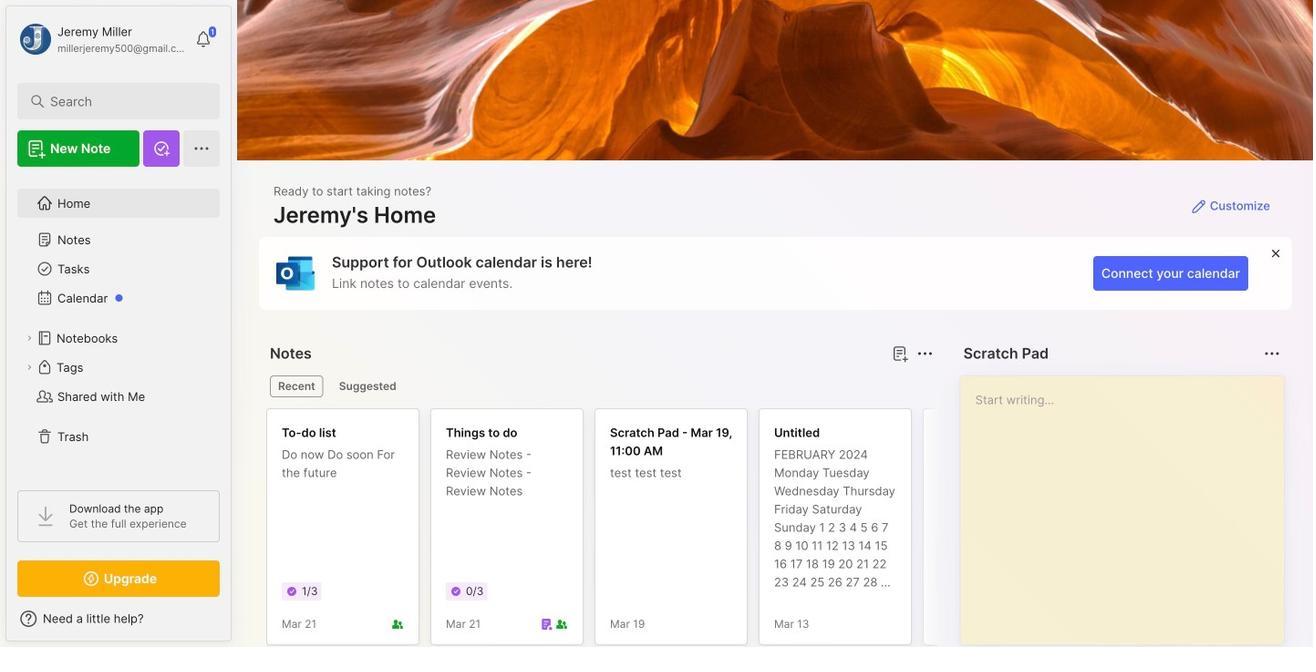 Task type: vqa. For each thing, say whether or not it's contained in the screenshot.
the left 'tab'
yes



Task type: describe. For each thing, give the bounding box(es) containing it.
main element
[[0, 0, 237, 647]]

tree inside main element
[[6, 178, 231, 474]]

WHAT'S NEW field
[[6, 605, 231, 634]]

none search field inside main element
[[50, 90, 196, 112]]

click to collapse image
[[230, 614, 244, 636]]



Task type: locate. For each thing, give the bounding box(es) containing it.
expand tags image
[[24, 362, 35, 373]]

Account field
[[17, 21, 186, 57]]

None search field
[[50, 90, 196, 112]]

Search text field
[[50, 93, 196, 110]]

Start writing… text field
[[975, 377, 1283, 630]]

expand notebooks image
[[24, 333, 35, 344]]

0 horizontal spatial tab
[[270, 376, 323, 398]]

tab list
[[270, 376, 931, 398]]

row group
[[266, 409, 1313, 647]]

1 tab from the left
[[270, 376, 323, 398]]

2 tab from the left
[[331, 376, 405, 398]]

tab
[[270, 376, 323, 398], [331, 376, 405, 398]]

tree
[[6, 178, 231, 474]]

1 horizontal spatial tab
[[331, 376, 405, 398]]



